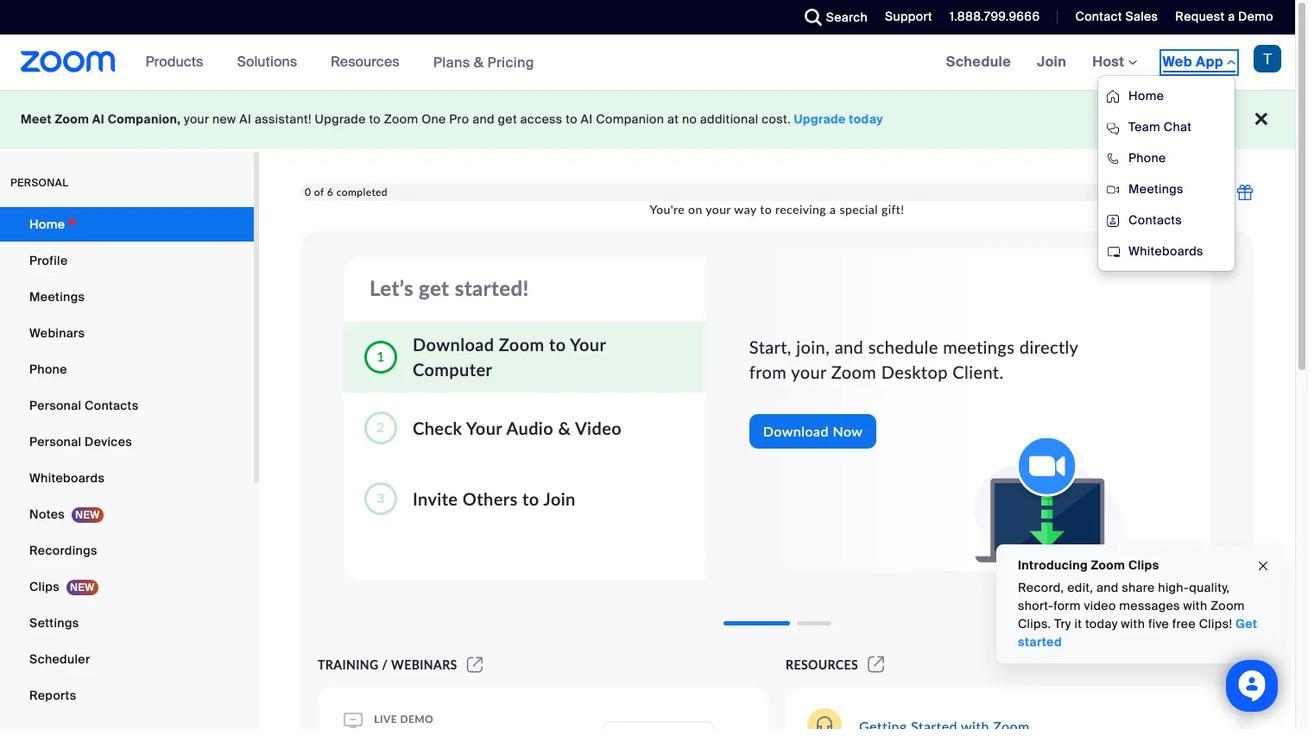 Task type: vqa. For each thing, say whether or not it's contained in the screenshot.
Plan.
no



Task type: describe. For each thing, give the bounding box(es) containing it.
1 vertical spatial phone link
[[0, 352, 254, 387]]

plans
[[433, 53, 470, 71]]

1
[[377, 348, 385, 364]]

0 vertical spatial a
[[1228, 9, 1235, 24]]

personal for personal contacts
[[29, 398, 81, 414]]

reports
[[29, 688, 76, 704]]

2
[[377, 419, 385, 435]]

clips link
[[0, 570, 254, 604]]

profile link
[[0, 243, 254, 278]]

banner containing products
[[0, 35, 1295, 272]]

team chat link
[[1098, 111, 1235, 142]]

home link inside meetings navigation
[[1098, 80, 1235, 111]]

your inside meet zoom ai companion, footer
[[184, 111, 209, 127]]

1 ai from the left
[[92, 111, 105, 127]]

personal contacts
[[29, 398, 139, 414]]

let's get started!
[[370, 275, 529, 300]]

schedule
[[868, 337, 938, 357]]

personal menu menu
[[0, 207, 254, 715]]

1.888.799.9666
[[950, 9, 1040, 24]]

personal for personal devices
[[29, 434, 81, 450]]

new
[[212, 111, 236, 127]]

home inside meetings navigation
[[1128, 88, 1164, 104]]

plans & pricing
[[433, 53, 534, 71]]

webinars link
[[0, 316, 254, 351]]

quality,
[[1189, 580, 1230, 596]]

1 horizontal spatial meetings link
[[1098, 174, 1235, 205]]

special
[[840, 202, 878, 217]]

solutions button
[[237, 35, 305, 90]]

demo
[[400, 713, 434, 726]]

your inside download zoom to your computer
[[570, 334, 606, 355]]

you're on your way to receiving a special gift!
[[650, 202, 904, 217]]

video
[[575, 417, 622, 438]]

edit,
[[1067, 580, 1093, 596]]

1 vertical spatial whiteboards link
[[0, 461, 254, 496]]

meetings navigation
[[933, 35, 1295, 272]]

contact sales
[[1075, 9, 1158, 24]]

webinars
[[29, 326, 85, 341]]

invite others to join
[[413, 488, 576, 509]]

training
[[318, 658, 379, 673]]

& inside product information navigation
[[474, 53, 484, 71]]

request a demo
[[1175, 9, 1274, 24]]

way
[[734, 202, 757, 217]]

search
[[826, 9, 868, 25]]

clips.
[[1018, 616, 1051, 632]]

messages
[[1119, 598, 1180, 614]]

join,
[[796, 337, 830, 357]]

whiteboards inside personal menu menu
[[29, 471, 105, 486]]

request
[[1175, 9, 1225, 24]]

zoom logo image
[[21, 51, 115, 73]]

contacts inside meetings navigation
[[1128, 212, 1182, 228]]

clips!
[[1199, 616, 1232, 632]]

resources
[[786, 658, 858, 673]]

6
[[327, 186, 333, 199]]

access
[[520, 111, 563, 127]]

check your audio & video
[[413, 417, 622, 438]]

0 horizontal spatial your
[[466, 417, 502, 438]]

phone inside personal menu menu
[[29, 362, 67, 377]]

video
[[1084, 598, 1116, 614]]

0 horizontal spatial a
[[830, 202, 836, 217]]

at
[[667, 111, 679, 127]]

you're
[[650, 202, 685, 217]]

today inside record, edit, and share high-quality, short-form video messages with zoom clips. try it today with five free clips!
[[1085, 616, 1118, 632]]

share
[[1122, 580, 1155, 596]]

to inside download zoom to your computer
[[549, 334, 566, 355]]

team
[[1128, 119, 1160, 135]]

contact
[[1075, 9, 1122, 24]]

demo
[[1238, 9, 1274, 24]]

assistant!
[[255, 111, 312, 127]]

computer
[[413, 359, 492, 380]]

others
[[463, 488, 518, 509]]

short-
[[1018, 598, 1053, 614]]

live demo
[[371, 713, 434, 726]]

on
[[688, 202, 703, 217]]

pricing
[[487, 53, 534, 71]]

meet
[[21, 111, 52, 127]]

get started link
[[1018, 616, 1257, 650]]

training / webinars
[[318, 658, 457, 673]]

window new image for resources
[[865, 658, 887, 673]]

schedule link
[[933, 35, 1024, 90]]

scheduler link
[[0, 642, 254, 677]]

zoom inside start, join, and schedule meetings directly from your zoom desktop client.
[[831, 361, 877, 382]]

receiving
[[775, 202, 826, 217]]

notes
[[29, 507, 65, 522]]

one
[[421, 111, 446, 127]]

meetings
[[943, 337, 1015, 357]]

/
[[382, 658, 388, 673]]

no
[[682, 111, 697, 127]]

personal
[[10, 176, 69, 190]]

support
[[885, 9, 932, 24]]

phone inside meetings navigation
[[1128, 150, 1166, 166]]

resources button
[[331, 35, 407, 90]]

profile picture image
[[1254, 45, 1281, 73]]

1 horizontal spatial with
[[1183, 598, 1207, 614]]

1 vertical spatial join
[[543, 488, 576, 509]]

completed
[[336, 186, 388, 199]]

zoom right meet
[[55, 111, 89, 127]]

schedule
[[946, 53, 1011, 71]]

3
[[377, 490, 385, 506]]

download for download zoom to your computer
[[413, 334, 494, 355]]

download now
[[763, 423, 863, 440]]

upgrade today link
[[794, 111, 883, 127]]

download for download now
[[763, 423, 829, 440]]

1 upgrade from the left
[[315, 111, 366, 127]]

0 horizontal spatial meetings link
[[0, 280, 254, 314]]

join inside meetings navigation
[[1037, 53, 1066, 71]]

download zoom to your computer
[[413, 334, 606, 380]]

free
[[1172, 616, 1196, 632]]

let's
[[370, 275, 413, 300]]

zoom left one
[[384, 111, 418, 127]]

web app
[[1163, 53, 1223, 71]]

notes link
[[0, 497, 254, 532]]



Task type: locate. For each thing, give the bounding box(es) containing it.
1 horizontal spatial phone
[[1128, 150, 1166, 166]]

get started
[[1018, 616, 1257, 650]]

0 horizontal spatial window new image
[[464, 658, 485, 673]]

phone link down webinars link
[[0, 352, 254, 387]]

meetings inside navigation
[[1128, 181, 1184, 197]]

of
[[314, 186, 324, 199]]

1 horizontal spatial upgrade
[[794, 111, 846, 127]]

live
[[374, 713, 397, 726]]

whiteboards down personal devices
[[29, 471, 105, 486]]

and inside meet zoom ai companion, footer
[[472, 111, 495, 127]]

zoom inside record, edit, and share high-quality, short-form video messages with zoom clips. try it today with five free clips!
[[1211, 598, 1245, 614]]

1 horizontal spatial whiteboards
[[1128, 243, 1203, 259]]

solutions
[[237, 53, 297, 71]]

0 horizontal spatial ai
[[92, 111, 105, 127]]

1 horizontal spatial get
[[498, 111, 517, 127]]

1 vertical spatial personal
[[29, 434, 81, 450]]

and
[[472, 111, 495, 127], [835, 337, 864, 357], [1096, 580, 1119, 596]]

1 horizontal spatial ai
[[239, 111, 251, 127]]

1 vertical spatial and
[[835, 337, 864, 357]]

0 horizontal spatial home link
[[0, 207, 254, 242]]

and right join,
[[835, 337, 864, 357]]

and for record, edit, and share high-quality, short-form video messages with zoom clips. try it today with five free clips!
[[1096, 580, 1119, 596]]

your left new
[[184, 111, 209, 127]]

your inside start, join, and schedule meetings directly from your zoom desktop client.
[[791, 361, 827, 382]]

chat
[[1164, 119, 1192, 135]]

form
[[1053, 598, 1081, 614]]

to
[[369, 111, 381, 127], [566, 111, 578, 127], [760, 202, 772, 217], [549, 334, 566, 355], [522, 488, 539, 509]]

introducing
[[1018, 558, 1088, 573]]

banner
[[0, 35, 1295, 272]]

contacts inside personal menu menu
[[85, 398, 139, 414]]

join left 'host'
[[1037, 53, 1066, 71]]

& right plans at the top left of page
[[474, 53, 484, 71]]

with up free on the right of page
[[1183, 598, 1207, 614]]

1 horizontal spatial clips
[[1128, 558, 1159, 573]]

started!
[[455, 275, 529, 300]]

& left video
[[558, 417, 571, 438]]

a left the special
[[830, 202, 836, 217]]

personal down personal contacts
[[29, 434, 81, 450]]

1 personal from the top
[[29, 398, 81, 414]]

0 vertical spatial phone link
[[1098, 142, 1235, 174]]

contacts link
[[1098, 205, 1235, 236]]

0 vertical spatial get
[[498, 111, 517, 127]]

0 horizontal spatial meetings
[[29, 289, 85, 305]]

desktop
[[881, 361, 948, 382]]

0 vertical spatial with
[[1183, 598, 1207, 614]]

upgrade right cost.
[[794, 111, 846, 127]]

meetings link down "team chat" link
[[1098, 174, 1235, 205]]

download left now
[[763, 423, 829, 440]]

0 vertical spatial meetings link
[[1098, 174, 1235, 205]]

with down messages
[[1121, 616, 1145, 632]]

zoom up edit,
[[1091, 558, 1125, 573]]

gift!
[[882, 202, 904, 217]]

2 horizontal spatial ai
[[581, 111, 593, 127]]

phone link down team chat
[[1098, 142, 1235, 174]]

meetings inside personal menu menu
[[29, 289, 85, 305]]

home up profile
[[29, 217, 65, 232]]

and right pro
[[472, 111, 495, 127]]

0 horizontal spatial phone link
[[0, 352, 254, 387]]

1 horizontal spatial whiteboards link
[[1098, 236, 1235, 267]]

scheduler
[[29, 652, 90, 667]]

1 vertical spatial get
[[419, 275, 449, 300]]

home link
[[1098, 80, 1235, 111], [0, 207, 254, 242]]

and for start, join, and schedule meetings directly from your zoom desktop client.
[[835, 337, 864, 357]]

start,
[[749, 337, 792, 357]]

0 horizontal spatial clips
[[29, 579, 60, 595]]

2 vertical spatial and
[[1096, 580, 1119, 596]]

support link
[[872, 0, 937, 35], [885, 9, 932, 24]]

clips up share
[[1128, 558, 1159, 573]]

0 horizontal spatial &
[[474, 53, 484, 71]]

whiteboards inside meetings navigation
[[1128, 243, 1203, 259]]

check
[[413, 417, 462, 438]]

download now button
[[749, 415, 877, 449]]

ai left companion
[[581, 111, 593, 127]]

1 vertical spatial with
[[1121, 616, 1145, 632]]

personal devices
[[29, 434, 132, 450]]

phone
[[1128, 150, 1166, 166], [29, 362, 67, 377]]

0 vertical spatial join
[[1037, 53, 1066, 71]]

1 vertical spatial meetings link
[[0, 280, 254, 314]]

2 upgrade from the left
[[794, 111, 846, 127]]

sales
[[1125, 9, 1158, 24]]

meetings up contacts link
[[1128, 181, 1184, 197]]

request a demo link
[[1162, 0, 1295, 35], [1175, 9, 1274, 24]]

zoom up clips!
[[1211, 598, 1245, 614]]

a
[[1228, 9, 1235, 24], [830, 202, 836, 217]]

1 vertical spatial whiteboards
[[29, 471, 105, 486]]

0 of 6 completed
[[305, 186, 388, 199]]

meetings link
[[1098, 174, 1235, 205], [0, 280, 254, 314]]

1 horizontal spatial contacts
[[1128, 212, 1182, 228]]

download
[[413, 334, 494, 355], [763, 423, 829, 440]]

resources
[[331, 53, 399, 71]]

home link up profile link
[[0, 207, 254, 242]]

0 horizontal spatial whiteboards
[[29, 471, 105, 486]]

home up 'team'
[[1128, 88, 1164, 104]]

zoom down schedule
[[831, 361, 877, 382]]

1 horizontal spatial your
[[570, 334, 606, 355]]

1 vertical spatial &
[[558, 417, 571, 438]]

1 vertical spatial today
[[1085, 616, 1118, 632]]

1 horizontal spatial download
[[763, 423, 829, 440]]

get
[[498, 111, 517, 127], [419, 275, 449, 300]]

companion,
[[108, 111, 181, 127]]

1 vertical spatial home
[[29, 217, 65, 232]]

1 horizontal spatial and
[[835, 337, 864, 357]]

window new image
[[464, 658, 485, 673], [865, 658, 887, 673]]

0 vertical spatial personal
[[29, 398, 81, 414]]

phone link
[[1098, 142, 1235, 174], [0, 352, 254, 387]]

0 vertical spatial &
[[474, 53, 484, 71]]

today inside meet zoom ai companion, footer
[[849, 111, 883, 127]]

2 personal from the top
[[29, 434, 81, 450]]

2 ai from the left
[[239, 111, 251, 127]]

download up computer
[[413, 334, 494, 355]]

1 vertical spatial meetings
[[29, 289, 85, 305]]

meet zoom ai companion, your new ai assistant! upgrade to zoom one pro and get access to ai companion at no additional cost. upgrade today
[[21, 111, 883, 127]]

audio
[[506, 417, 554, 438]]

upgrade
[[315, 111, 366, 127], [794, 111, 846, 127]]

1 vertical spatial contacts
[[85, 398, 139, 414]]

1 vertical spatial your
[[466, 417, 502, 438]]

zoom inside download zoom to your computer
[[499, 334, 544, 355]]

upgrade down product information navigation
[[315, 111, 366, 127]]

2 window new image from the left
[[865, 658, 887, 673]]

with
[[1183, 598, 1207, 614], [1121, 616, 1145, 632]]

0
[[305, 186, 311, 199]]

from
[[749, 361, 787, 382]]

2 horizontal spatial and
[[1096, 580, 1119, 596]]

0 vertical spatial whiteboards link
[[1098, 236, 1235, 267]]

it
[[1075, 616, 1082, 632]]

settings link
[[0, 606, 254, 641]]

profile
[[29, 253, 68, 269]]

ai left companion,
[[92, 111, 105, 127]]

personal up personal devices
[[29, 398, 81, 414]]

your down join,
[[791, 361, 827, 382]]

0 horizontal spatial and
[[472, 111, 495, 127]]

zoom
[[55, 111, 89, 127], [384, 111, 418, 127], [499, 334, 544, 355], [831, 361, 877, 382], [1091, 558, 1125, 573], [1211, 598, 1245, 614]]

0 horizontal spatial download
[[413, 334, 494, 355]]

plans & pricing link
[[433, 53, 534, 71], [433, 53, 534, 71]]

download inside download zoom to your computer
[[413, 334, 494, 355]]

1 horizontal spatial your
[[706, 202, 731, 217]]

phone down 'team'
[[1128, 150, 1166, 166]]

0 horizontal spatial get
[[419, 275, 449, 300]]

0 horizontal spatial home
[[29, 217, 65, 232]]

window new image right the resources
[[865, 658, 887, 673]]

window new image for training / webinars
[[464, 658, 485, 673]]

1 horizontal spatial meetings
[[1128, 181, 1184, 197]]

personal
[[29, 398, 81, 414], [29, 434, 81, 450]]

join right others on the left of the page
[[543, 488, 576, 509]]

meet zoom ai companion, footer
[[0, 90, 1295, 149]]

pro
[[449, 111, 469, 127]]

host button
[[1092, 53, 1137, 71]]

home inside personal menu menu
[[29, 217, 65, 232]]

recordings link
[[0, 534, 254, 568]]

a left demo
[[1228, 9, 1235, 24]]

phone down webinars
[[29, 362, 67, 377]]

today
[[849, 111, 883, 127], [1085, 616, 1118, 632]]

join
[[1037, 53, 1066, 71], [543, 488, 576, 509]]

0 horizontal spatial upgrade
[[315, 111, 366, 127]]

host
[[1092, 53, 1128, 71]]

personal devices link
[[0, 425, 254, 459]]

invite
[[413, 488, 458, 509]]

1 horizontal spatial phone link
[[1098, 142, 1235, 174]]

0 vertical spatial contacts
[[1128, 212, 1182, 228]]

1 horizontal spatial join
[[1037, 53, 1066, 71]]

0 vertical spatial your
[[570, 334, 606, 355]]

get left access
[[498, 111, 517, 127]]

1 vertical spatial a
[[830, 202, 836, 217]]

0 vertical spatial meetings
[[1128, 181, 1184, 197]]

0 vertical spatial phone
[[1128, 150, 1166, 166]]

ai right new
[[239, 111, 251, 127]]

0 horizontal spatial your
[[184, 111, 209, 127]]

0 horizontal spatial join
[[543, 488, 576, 509]]

recordings
[[29, 543, 97, 559]]

download inside button
[[763, 423, 829, 440]]

0 horizontal spatial today
[[849, 111, 883, 127]]

your left 'audio' at left
[[466, 417, 502, 438]]

1 vertical spatial your
[[706, 202, 731, 217]]

meetings
[[1128, 181, 1184, 197], [29, 289, 85, 305]]

clips up settings
[[29, 579, 60, 595]]

record, edit, and share high-quality, short-form video messages with zoom clips. try it today with five free clips!
[[1018, 580, 1245, 632]]

1 horizontal spatial home link
[[1098, 80, 1235, 111]]

home link up team chat
[[1098, 80, 1235, 111]]

0 horizontal spatial with
[[1121, 616, 1145, 632]]

additional
[[700, 111, 759, 127]]

devices
[[85, 434, 132, 450]]

companion
[[596, 111, 664, 127]]

1 horizontal spatial today
[[1085, 616, 1118, 632]]

home
[[1128, 88, 1164, 104], [29, 217, 65, 232]]

meetings up webinars
[[29, 289, 85, 305]]

0 horizontal spatial contacts
[[85, 398, 139, 414]]

1 vertical spatial download
[[763, 423, 829, 440]]

0 vertical spatial today
[[849, 111, 883, 127]]

and inside record, edit, and share high-quality, short-form video messages with zoom clips. try it today with five free clips!
[[1096, 580, 1119, 596]]

zoom down started!
[[499, 334, 544, 355]]

0 vertical spatial and
[[472, 111, 495, 127]]

0 horizontal spatial phone
[[29, 362, 67, 377]]

0 horizontal spatial whiteboards link
[[0, 461, 254, 496]]

0 vertical spatial home
[[1128, 88, 1164, 104]]

3 ai from the left
[[581, 111, 593, 127]]

1 vertical spatial phone
[[29, 362, 67, 377]]

product information navigation
[[133, 35, 547, 91]]

1 horizontal spatial a
[[1228, 9, 1235, 24]]

clips inside personal menu menu
[[29, 579, 60, 595]]

2 horizontal spatial your
[[791, 361, 827, 382]]

2 vertical spatial your
[[791, 361, 827, 382]]

now
[[833, 423, 863, 440]]

window new image right webinars
[[464, 658, 485, 673]]

record,
[[1018, 580, 1064, 596]]

get right let's
[[419, 275, 449, 300]]

and up the video
[[1096, 580, 1119, 596]]

your up video
[[570, 334, 606, 355]]

1 vertical spatial clips
[[29, 579, 60, 595]]

meetings link up webinars link
[[0, 280, 254, 314]]

0 vertical spatial whiteboards
[[1128, 243, 1203, 259]]

0 vertical spatial home link
[[1098, 80, 1235, 111]]

and inside start, join, and schedule meetings directly from your zoom desktop client.
[[835, 337, 864, 357]]

whiteboards
[[1128, 243, 1203, 259], [29, 471, 105, 486]]

1 vertical spatial home link
[[0, 207, 254, 242]]

started
[[1018, 635, 1062, 650]]

0 vertical spatial your
[[184, 111, 209, 127]]

search button
[[792, 0, 872, 35]]

your right on
[[706, 202, 731, 217]]

1 horizontal spatial &
[[558, 417, 571, 438]]

get inside meet zoom ai companion, footer
[[498, 111, 517, 127]]

1 window new image from the left
[[464, 658, 485, 673]]

0 vertical spatial download
[[413, 334, 494, 355]]

whiteboards down contacts link
[[1128, 243, 1203, 259]]

0 vertical spatial clips
[[1128, 558, 1159, 573]]

contacts
[[1128, 212, 1182, 228], [85, 398, 139, 414]]

1 horizontal spatial home
[[1128, 88, 1164, 104]]

close image
[[1256, 557, 1270, 576]]

webinars
[[391, 658, 457, 673]]

1 horizontal spatial window new image
[[865, 658, 887, 673]]



